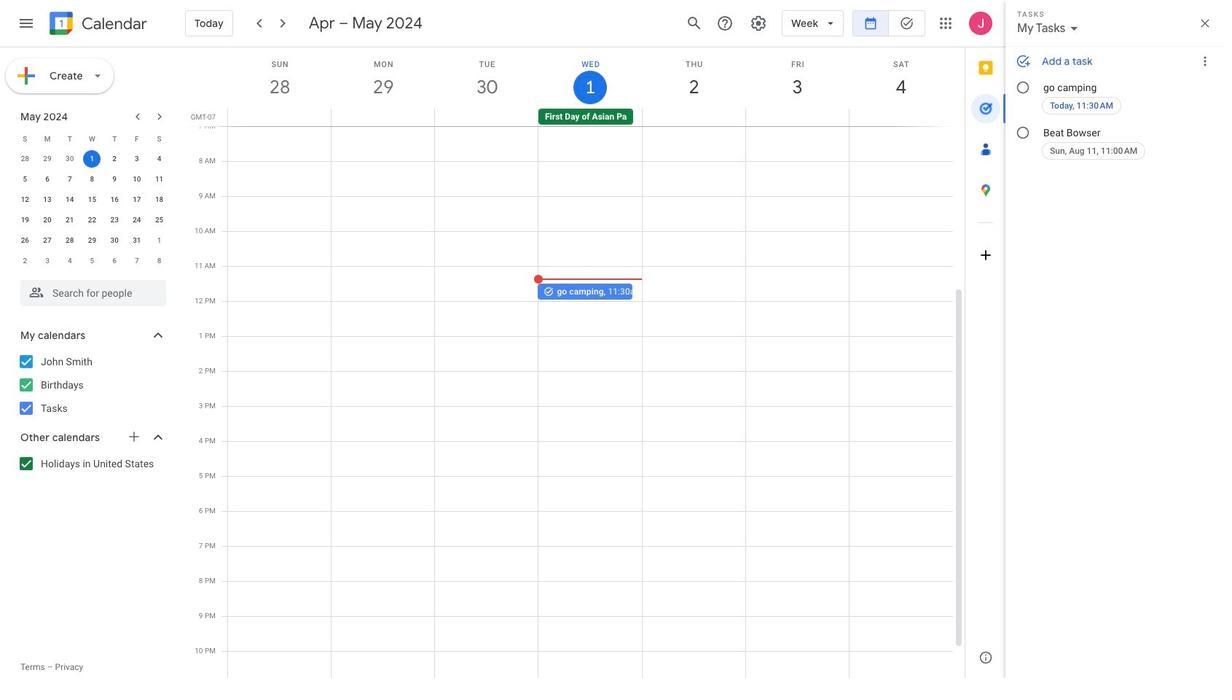 Task type: vqa. For each thing, say whether or not it's contained in the screenshot.
SATURDAY, MAY 4 element on the top of page
yes



Task type: locate. For each thing, give the bounding box(es) containing it.
9 element
[[106, 171, 123, 188]]

heading inside the calendar element
[[79, 15, 147, 32]]

grid
[[187, 47, 965, 678]]

row group
[[14, 149, 171, 271]]

sunday, april 28 element
[[228, 47, 332, 109]]

saturday, may 4 element
[[850, 47, 954, 109]]

23 element
[[106, 211, 123, 229]]

cell
[[228, 109, 332, 126], [332, 109, 435, 126], [435, 109, 539, 126], [642, 109, 746, 126], [746, 109, 849, 126], [849, 109, 953, 126], [81, 149, 103, 169]]

cell inside 'may 2024' grid
[[81, 149, 103, 169]]

8 element
[[83, 171, 101, 188]]

None search field
[[0, 274, 181, 306]]

22 element
[[83, 211, 101, 229]]

29 element
[[83, 232, 101, 249]]

june 2 element
[[16, 252, 34, 270]]

april 28 element
[[16, 150, 34, 168]]

27 element
[[39, 232, 56, 249]]

14 element
[[61, 191, 79, 209]]

20 element
[[39, 211, 56, 229]]

4 element
[[151, 150, 168, 168]]

10 element
[[128, 171, 146, 188]]

settings menu image
[[750, 15, 768, 32]]

row
[[222, 109, 965, 126], [14, 128, 171, 149], [14, 149, 171, 169], [14, 169, 171, 190], [14, 190, 171, 210], [14, 210, 171, 230], [14, 230, 171, 251], [14, 251, 171, 271]]

6 element
[[39, 171, 56, 188]]

tab list
[[966, 47, 1007, 637]]

june 7 element
[[128, 252, 146, 270]]

calendar element
[[47, 9, 147, 41]]

16 element
[[106, 191, 123, 209]]

may 2024 grid
[[14, 128, 171, 271]]

15 element
[[83, 191, 101, 209]]

21 element
[[61, 211, 79, 229]]

2 element
[[106, 150, 123, 168]]

25 element
[[151, 211, 168, 229]]

june 4 element
[[61, 252, 79, 270]]

april 29 element
[[39, 150, 56, 168]]

heading
[[79, 15, 147, 32]]



Task type: describe. For each thing, give the bounding box(es) containing it.
june 6 element
[[106, 252, 123, 270]]

add other calendars image
[[127, 429, 141, 444]]

19 element
[[16, 211, 34, 229]]

5 element
[[16, 171, 34, 188]]

Search for people text field
[[29, 280, 157, 306]]

my calendars list
[[3, 350, 181, 420]]

28 element
[[61, 232, 79, 249]]

wednesday, may 1, today element
[[539, 47, 643, 109]]

11 element
[[151, 171, 168, 188]]

30 element
[[106, 232, 123, 249]]

june 1 element
[[151, 232, 168, 249]]

12 element
[[16, 191, 34, 209]]

friday, may 3 element
[[746, 47, 850, 109]]

1, today element
[[83, 150, 101, 168]]

tuesday, april 30 element
[[435, 47, 539, 109]]

main drawer image
[[17, 15, 35, 32]]

june 8 element
[[151, 252, 168, 270]]

26 element
[[16, 232, 34, 249]]

june 3 element
[[39, 252, 56, 270]]

3 element
[[128, 150, 146, 168]]

13 element
[[39, 191, 56, 209]]

17 element
[[128, 191, 146, 209]]

monday, april 29 element
[[332, 47, 435, 109]]

7 element
[[61, 171, 79, 188]]

june 5 element
[[83, 252, 101, 270]]

18 element
[[151, 191, 168, 209]]

thursday, may 2 element
[[643, 47, 746, 109]]

24 element
[[128, 211, 146, 229]]

april 30 element
[[61, 150, 79, 168]]

31 element
[[128, 232, 146, 249]]



